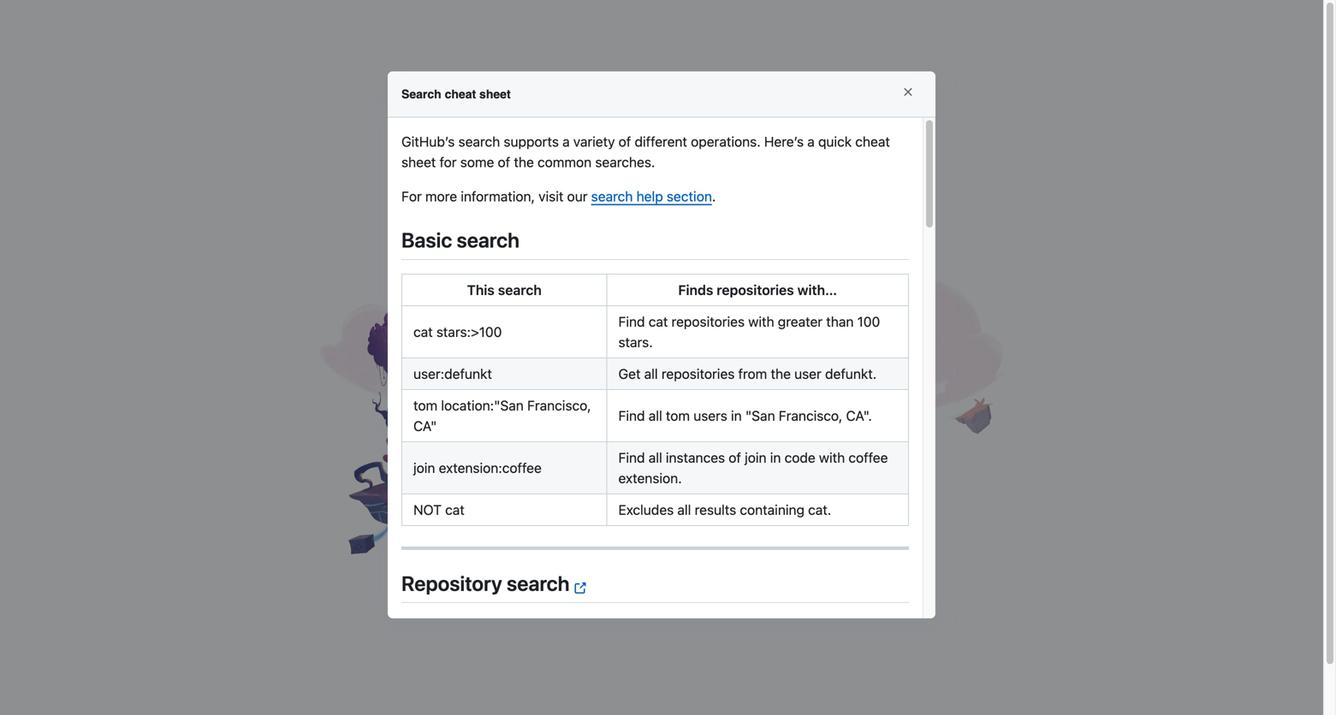 Task type: locate. For each thing, give the bounding box(es) containing it.
cat right not
[[445, 502, 465, 518]]

join down ca"
[[414, 460, 435, 476]]

cat for not
[[445, 502, 465, 518]]

cat left stars:>100
[[414, 324, 433, 340]]

tom
[[414, 398, 438, 414], [666, 408, 690, 424]]

a
[[563, 134, 570, 150], [808, 134, 815, 150]]

with
[[749, 314, 775, 330], [819, 450, 845, 466]]

francisco, down user
[[779, 408, 843, 424]]

1 vertical spatial for
[[569, 206, 587, 220]]

search left help image
[[507, 572, 570, 596]]

all inside find all instances of join in code with coffee extension.
[[649, 450, 663, 466]]

search
[[459, 134, 500, 150], [591, 188, 633, 205], [664, 206, 701, 220], [457, 228, 520, 252], [498, 282, 542, 298], [507, 572, 570, 596], [472, 620, 514, 636]]

all left results at right bottom
[[678, 502, 691, 518]]

repository for repository search
[[402, 572, 503, 596]]

our right visit
[[567, 188, 588, 205]]

supports
[[504, 134, 559, 150]]

different
[[635, 134, 688, 150]]

tom up ca"
[[414, 398, 438, 414]]

tom location:"san francisco, ca"
[[414, 398, 591, 434]]

100
[[858, 314, 881, 330]]

defunkt.
[[826, 366, 877, 382]]

0 vertical spatial find
[[619, 314, 645, 330]]

francisco, inside tom location:"san francisco, ca"
[[528, 398, 591, 414]]

0 vertical spatial cheat
[[445, 87, 476, 101]]

0 horizontal spatial join
[[414, 460, 435, 476]]

0 vertical spatial repository
[[402, 572, 503, 596]]

search down section
[[664, 206, 701, 220]]

finds repositories with…
[[679, 282, 838, 298]]

0 horizontal spatial sheet
[[402, 154, 436, 170]]

search right 'this'
[[498, 282, 542, 298]]

this search
[[467, 282, 542, 298]]

access
[[742, 620, 785, 636]]

results:
[[512, 640, 557, 656]]

cheat right the quick
[[856, 134, 890, 150]]

a up common
[[563, 134, 570, 150]]

repositories for from
[[662, 366, 735, 382]]

1 vertical spatial sheet
[[402, 154, 436, 170]]

1 horizontal spatial a
[[808, 134, 815, 150]]

the
[[514, 154, 534, 170], [771, 366, 791, 382], [606, 620, 626, 636], [488, 640, 508, 656]]

2 repository from the top
[[402, 620, 468, 636]]

cheat
[[445, 87, 476, 101], [856, 134, 890, 150]]

in
[[731, 408, 742, 424], [770, 450, 781, 466]]

find inside find all instances of join in code with coffee extension.
[[619, 450, 645, 466]]

0 horizontal spatial francisco,
[[528, 398, 591, 414]]

1 repository from the top
[[402, 572, 503, 596]]

0 vertical spatial for
[[402, 188, 422, 205]]

find all tom users in "san francisco, ca".
[[619, 408, 873, 424]]

instances
[[666, 450, 725, 466]]

find down get
[[619, 408, 645, 424]]

of
[[619, 134, 631, 150], [498, 154, 511, 170], [729, 450, 742, 466]]

an
[[590, 206, 604, 220]]

of inside find all instances of join in code with coffee extension.
[[729, 450, 742, 466]]

0 horizontal spatial with
[[749, 314, 775, 330]]

sc 9kayk9 0 image
[[423, 157, 440, 174]]

1 horizontal spatial in
[[770, 450, 781, 466]]

help
[[637, 188, 663, 205]]

find
[[619, 314, 645, 330], [619, 408, 645, 424], [619, 450, 645, 466]]

cat inside the find cat repositories with greater than 100 stars.
[[649, 314, 668, 330]]

1 a from the left
[[563, 134, 570, 150]]

help image
[[573, 582, 587, 596]]

1 horizontal spatial with
[[819, 450, 845, 466]]

join
[[745, 450, 767, 466], [414, 460, 435, 476]]

to
[[789, 620, 801, 636]]

1 vertical spatial find
[[619, 408, 645, 424]]

sheet
[[480, 87, 511, 101], [402, 154, 436, 170]]

for inside 'search cheat sheet' dialog
[[402, 188, 422, 205]]

search inside repository search looks through the projects you have access to on github. you can also filter the results:
[[472, 620, 514, 636]]

github.
[[824, 620, 871, 636]]

illustration of mona looking through binoculars at the a building a supernatural landscape image
[[319, 277, 1004, 603]]

results
[[695, 502, 737, 518]]

in inside find all instances of join in code with coffee extension.
[[770, 450, 781, 466]]

all
[[645, 366, 658, 382], [649, 408, 663, 424], [649, 450, 663, 466], [678, 502, 691, 518]]

1 horizontal spatial cheat
[[856, 134, 890, 150]]

github's search supports a variety of different operations. here's a quick cheat sheet for some of the common searches.
[[402, 134, 890, 170]]

find inside the find cat repositories with greater than 100 stars.
[[619, 314, 645, 330]]

through
[[553, 620, 602, 636]]

francisco,
[[528, 398, 591, 414], [779, 408, 843, 424]]

search up filter
[[472, 620, 514, 636]]

,
[[701, 206, 705, 220]]

find for find cat repositories with greater than 100 stars.
[[619, 314, 645, 330]]

0 vertical spatial repositories
[[717, 282, 794, 298]]

this
[[467, 282, 495, 298]]

1 find from the top
[[619, 314, 645, 330]]

cheat right search
[[445, 87, 476, 101]]

0 horizontal spatial for
[[402, 188, 422, 205]]

cat up 'stars.'
[[649, 314, 668, 330]]

the left user
[[771, 366, 791, 382]]

filter
[[456, 640, 485, 656]]

cat
[[649, 314, 668, 330], [414, 324, 433, 340], [445, 502, 465, 518]]

of right instances
[[729, 450, 742, 466]]

all up extension.
[[649, 450, 663, 466]]

1 horizontal spatial for
[[569, 206, 587, 220]]

repositories
[[717, 282, 794, 298], [672, 314, 745, 330], [662, 366, 735, 382]]

0 horizontal spatial in
[[731, 408, 742, 424]]

with inside find all instances of join in code with coffee extension.
[[819, 450, 845, 466]]

search cheat sheet dialog
[[388, 72, 936, 658]]

0 horizontal spatial a
[[563, 134, 570, 150]]

some
[[460, 154, 494, 170]]

of right some
[[498, 154, 511, 170]]

find up 'stars.'
[[619, 314, 645, 330]]

location:"san
[[441, 398, 524, 414]]

repositories inside the find cat repositories with greater than 100 stars.
[[672, 314, 745, 330]]

with down finds repositories with…
[[749, 314, 775, 330]]

0 horizontal spatial of
[[498, 154, 511, 170]]

the down supports
[[514, 154, 534, 170]]

search cheat sheet
[[402, 87, 511, 101]]

repository search
[[402, 572, 570, 596]]

1 horizontal spatial cat
[[445, 502, 465, 518]]

from
[[739, 366, 768, 382]]

code
[[785, 450, 816, 466]]

1 vertical spatial in
[[770, 450, 781, 466]]

use
[[708, 206, 728, 220]]

1 vertical spatial cheat
[[856, 134, 890, 150]]

2 horizontal spatial of
[[729, 450, 742, 466]]

cat for find
[[649, 314, 668, 330]]

a left the quick
[[808, 134, 815, 150]]

user:defunkt
[[414, 366, 492, 382]]

you
[[683, 620, 706, 636]]

our right use
[[731, 206, 749, 220]]

for an advanced search , use our
[[569, 206, 749, 220]]

sheet down "github's"
[[402, 154, 436, 170]]

repositories down finds
[[672, 314, 745, 330]]

find up extension.
[[619, 450, 645, 466]]

2 horizontal spatial cat
[[649, 314, 668, 330]]

of up searches. on the top left
[[619, 134, 631, 150]]

0 vertical spatial sheet
[[480, 87, 511, 101]]

francisco, right location:"san on the bottom left of the page
[[528, 398, 591, 414]]

on
[[805, 620, 821, 636]]

here's
[[765, 134, 804, 150]]

0 vertical spatial our
[[567, 188, 588, 205]]

2 find from the top
[[619, 408, 645, 424]]

1 horizontal spatial join
[[745, 450, 767, 466]]

github's
[[402, 134, 455, 150]]

projects
[[629, 620, 680, 636]]

search inside github's search supports a variety of different operations. here's a quick cheat sheet for some of the common searches.
[[459, 134, 500, 150]]

0 vertical spatial with
[[749, 314, 775, 330]]

visit
[[539, 188, 564, 205]]

3 find from the top
[[619, 450, 645, 466]]

1 vertical spatial our
[[731, 206, 749, 220]]

in left the code
[[770, 450, 781, 466]]

get all repositories from the user defunkt.
[[619, 366, 877, 382]]

search down information,
[[457, 228, 520, 252]]

join down "san
[[745, 450, 767, 466]]

repository
[[402, 572, 503, 596], [402, 620, 468, 636]]

advanced
[[607, 206, 661, 220]]

1 horizontal spatial of
[[619, 134, 631, 150]]

repository for repository search looks through the projects you have access to on github. you can also filter the results:
[[402, 620, 468, 636]]

in left "san
[[731, 408, 742, 424]]

1 horizontal spatial sheet
[[480, 87, 511, 101]]

repository inside repository search looks through the projects you have access to on github. you can also filter the results:
[[402, 620, 468, 636]]

all left users
[[649, 408, 663, 424]]

2 vertical spatial find
[[619, 450, 645, 466]]

0 horizontal spatial tom
[[414, 398, 438, 414]]

for
[[402, 188, 422, 205], [569, 206, 587, 220]]

search up some
[[459, 134, 500, 150]]

0 horizontal spatial cheat
[[445, 87, 476, 101]]

for left an
[[569, 206, 587, 220]]

1 vertical spatial with
[[819, 450, 845, 466]]

not
[[414, 502, 442, 518]]

repositories up the find cat repositories with greater than 100 stars.
[[717, 282, 794, 298]]

tom left users
[[666, 408, 690, 424]]

search for github's search supports a variety of different operations. here's a quick cheat sheet for some of the common searches.
[[459, 134, 500, 150]]

sheet up supports
[[480, 87, 511, 101]]

repositories up users
[[662, 366, 735, 382]]

with right the code
[[819, 450, 845, 466]]

for left more
[[402, 188, 422, 205]]

basic search
[[402, 228, 520, 252]]

join inside find all instances of join in code with coffee extension.
[[745, 450, 767, 466]]

1 vertical spatial repository
[[402, 620, 468, 636]]

our
[[567, 188, 588, 205], [731, 206, 749, 220]]

0 horizontal spatial our
[[567, 188, 588, 205]]

2 vertical spatial of
[[729, 450, 742, 466]]

1 vertical spatial repositories
[[672, 314, 745, 330]]

common
[[538, 154, 592, 170]]

all right get
[[645, 366, 658, 382]]

2 vertical spatial repositories
[[662, 366, 735, 382]]



Task type: describe. For each thing, give the bounding box(es) containing it.
containing
[[740, 502, 805, 518]]

basic
[[402, 228, 452, 252]]

Search GitHub text field
[[447, 149, 894, 183]]

ca".
[[847, 408, 873, 424]]

1 horizontal spatial tom
[[666, 408, 690, 424]]

more
[[426, 188, 457, 205]]

for for for more information, visit our search help section .
[[402, 188, 422, 205]]

can
[[402, 640, 424, 656]]

have
[[709, 620, 739, 636]]

search up an
[[591, 188, 633, 205]]

extension.
[[619, 470, 682, 487]]

the right filter
[[488, 640, 508, 656]]

all for repositories
[[645, 366, 658, 382]]

with inside the find cat repositories with greater than 100 stars.
[[749, 314, 775, 330]]

stars.
[[619, 334, 653, 350]]

0 vertical spatial of
[[619, 134, 631, 150]]

find for find all instances of join in code with coffee extension.
[[619, 450, 645, 466]]

0 vertical spatial in
[[731, 408, 742, 424]]

search for basic search
[[457, 228, 520, 252]]

users
[[694, 408, 728, 424]]

for for for an advanced search , use our
[[569, 206, 587, 220]]

also
[[428, 640, 453, 656]]

search
[[402, 87, 442, 101]]

tom inside tom location:"san francisco, ca"
[[414, 398, 438, 414]]

find all instances of join in code with coffee extension.
[[619, 450, 888, 487]]

coffee
[[849, 450, 888, 466]]

our inside 'search cheat sheet' dialog
[[567, 188, 588, 205]]

operations.
[[691, 134, 761, 150]]

search for this search
[[498, 282, 542, 298]]

all for instances
[[649, 450, 663, 466]]

sheet inside github's search supports a variety of different operations. here's a quick cheat sheet for some of the common searches.
[[402, 154, 436, 170]]

cat.
[[809, 502, 832, 518]]

search for repository search looks through the projects you have access to on github. you can also filter the results:
[[472, 620, 514, 636]]

1 vertical spatial of
[[498, 154, 511, 170]]

for
[[440, 154, 457, 170]]

all for results
[[678, 502, 691, 518]]

1 horizontal spatial our
[[731, 206, 749, 220]]

user
[[795, 366, 822, 382]]

information,
[[461, 188, 535, 205]]

search for repository search
[[507, 572, 570, 596]]

finds
[[679, 282, 714, 298]]

.
[[712, 188, 716, 205]]

2 a from the left
[[808, 134, 815, 150]]

quick
[[819, 134, 852, 150]]

variety
[[574, 134, 615, 150]]

for more information, visit our search help section .
[[402, 188, 716, 205]]

excludes all results containing cat.
[[619, 502, 832, 518]]

repositories for with
[[672, 314, 745, 330]]

find cat repositories with greater than 100 stars.
[[619, 314, 881, 350]]

than
[[827, 314, 854, 330]]

looks
[[517, 620, 550, 636]]

1 horizontal spatial francisco,
[[779, 408, 843, 424]]

0 horizontal spatial cat
[[414, 324, 433, 340]]

find for find all tom users in "san francisco, ca".
[[619, 408, 645, 424]]

the right through
[[606, 620, 626, 636]]

get
[[619, 366, 641, 382]]

cheat inside github's search supports a variety of different operations. here's a quick cheat sheet for some of the common searches.
[[856, 134, 890, 150]]

repository search looks through the projects you have access to on github. you can also filter the results:
[[402, 620, 898, 656]]

"san
[[746, 408, 776, 424]]

not cat
[[414, 502, 465, 518]]

cat stars:>100
[[414, 324, 502, 340]]

greater
[[778, 314, 823, 330]]

section
[[667, 188, 712, 205]]

search help section link
[[591, 188, 712, 205]]

with…
[[798, 282, 838, 298]]

join extension:coffee
[[414, 460, 542, 476]]

stars:>100
[[437, 324, 502, 340]]

excludes
[[619, 502, 674, 518]]

all for tom
[[649, 408, 663, 424]]

extension:coffee
[[439, 460, 542, 476]]

you
[[875, 620, 898, 636]]

searches.
[[595, 154, 655, 170]]

the inside github's search supports a variety of different operations. here's a quick cheat sheet for some of the common searches.
[[514, 154, 534, 170]]

ca"
[[414, 418, 437, 434]]

close image
[[902, 85, 915, 99]]



Task type: vqa. For each thing, say whether or not it's contained in the screenshot.


